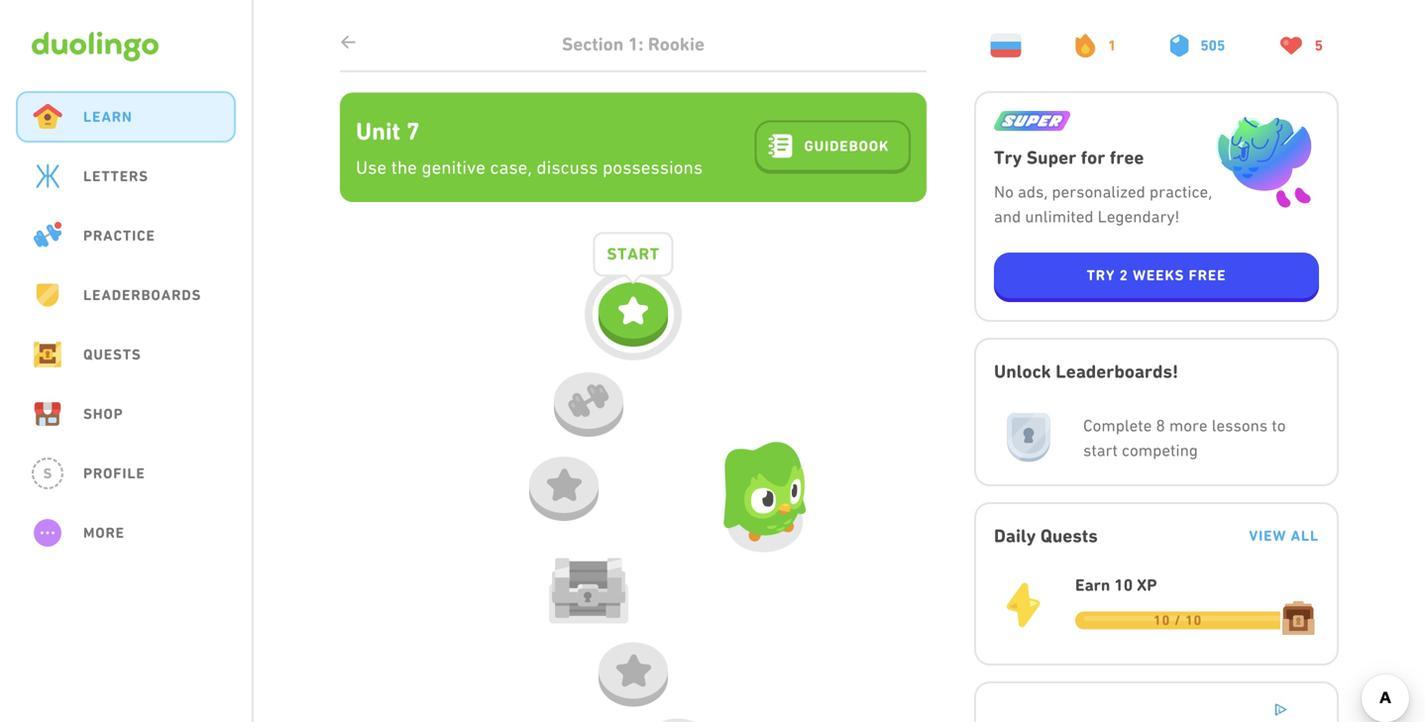 Task type: locate. For each thing, give the bounding box(es) containing it.
1 vertical spatial free
[[1189, 266, 1226, 284]]

1 horizontal spatial free
[[1189, 266, 1226, 284]]

free
[[1110, 146, 1144, 168], [1189, 266, 1226, 284]]

1 horizontal spatial quests
[[1040, 525, 1098, 547]]

no
[[994, 182, 1014, 201]]

lessons
[[1212, 416, 1268, 435]]

chest image
[[549, 547, 628, 636]]

lesson image
[[543, 468, 585, 502], [612, 654, 654, 688]]

shop
[[83, 405, 123, 423]]

try
[[994, 146, 1022, 168], [1087, 266, 1115, 284]]

try up no
[[994, 146, 1022, 168]]

quests right daily at the right bottom of the page
[[1040, 525, 1098, 547]]

1 vertical spatial try
[[1087, 266, 1115, 284]]

try left 2
[[1087, 266, 1115, 284]]

try inside try 2 weeks free button
[[1087, 266, 1115, 284]]

more
[[83, 524, 125, 542]]

the
[[391, 156, 417, 178]]

start button
[[585, 232, 682, 361]]

0 horizontal spatial try
[[994, 146, 1022, 168]]

unlock leaderboards!
[[994, 360, 1178, 382]]

learn link
[[16, 91, 236, 143]]

lesson image down chest image at the left bottom
[[612, 654, 654, 688]]

leaderboards!
[[1056, 360, 1178, 382]]

complete 8 more lessons to start competing
[[1083, 416, 1286, 459]]

free right weeks
[[1189, 266, 1226, 284]]

genitive
[[422, 156, 486, 178]]

5 button
[[1267, 24, 1339, 67]]

leaderboards
[[83, 286, 201, 304]]

letters link
[[16, 151, 236, 202]]

lesson image down the practice image at the bottom left of page
[[543, 468, 585, 502]]

start
[[607, 244, 660, 264]]

unit
[[356, 117, 400, 146]]

quests up shop
[[83, 346, 141, 363]]

view all
[[1249, 527, 1319, 544]]

practice,
[[1149, 182, 1212, 201]]

competing
[[1122, 441, 1198, 459]]

0 horizontal spatial free
[[1110, 146, 1144, 168]]

complete
[[1083, 416, 1152, 435]]

free inside button
[[1189, 266, 1226, 284]]

earn
[[1075, 575, 1110, 595]]

profile
[[83, 465, 145, 482]]

leaderboards link
[[16, 270, 236, 321]]

5
[[1315, 37, 1323, 54]]

2
[[1119, 266, 1129, 284]]

level up unit 6 to legendary image
[[581, 0, 685, 65]]

unlock
[[994, 360, 1051, 382]]

1 horizontal spatial lesson image
[[612, 654, 654, 688]]

learn
[[83, 108, 132, 125]]

1 button
[[1064, 24, 1132, 67]]

view all link
[[1249, 527, 1319, 545]]

1
[[1108, 37, 1116, 54]]

to
[[1272, 416, 1286, 435]]

free right for
[[1110, 146, 1144, 168]]

use
[[356, 156, 387, 178]]

505
[[1200, 37, 1225, 54]]

ads,
[[1018, 182, 1048, 201]]

0 vertical spatial try
[[994, 146, 1022, 168]]

0 vertical spatial free
[[1110, 146, 1144, 168]]

1 vertical spatial lesson image
[[612, 654, 654, 688]]

daily
[[994, 525, 1036, 547]]

practice image
[[568, 384, 610, 418]]

try super for free
[[994, 146, 1144, 168]]

0 vertical spatial quests
[[83, 346, 141, 363]]

1 vertical spatial quests
[[1040, 525, 1098, 547]]

super
[[1027, 146, 1076, 168]]

0 vertical spatial lesson image
[[543, 468, 585, 502]]

lesson 1 of 6 image
[[612, 294, 654, 327]]

1 horizontal spatial try
[[1087, 266, 1115, 284]]

view
[[1249, 527, 1286, 544]]

possessions
[[603, 156, 703, 178]]

quests link
[[16, 329, 236, 381]]

no ads, personalized practice, and unlimited legendary!
[[994, 182, 1212, 226]]

progress bar
[[1075, 612, 1280, 629]]

8
[[1156, 416, 1165, 435]]

shop link
[[16, 388, 236, 440]]

quests
[[83, 346, 141, 363], [1040, 525, 1098, 547]]



Task type: describe. For each thing, give the bounding box(es) containing it.
guidebook
[[804, 137, 889, 155]]

for
[[1081, 146, 1105, 168]]

s
[[43, 465, 52, 482]]

try 2 weeks free
[[1087, 266, 1226, 284]]

section 1: rookie
[[562, 33, 705, 55]]

use the genitive case, discuss possessions
[[356, 156, 703, 178]]

7
[[406, 117, 420, 146]]

try for try 2 weeks free
[[1087, 266, 1115, 284]]

and
[[994, 207, 1021, 226]]

more
[[1169, 416, 1208, 435]]

earn 10 xp
[[1075, 575, 1157, 595]]

free for try super for free
[[1110, 146, 1144, 168]]

10
[[1114, 575, 1133, 595]]

0 horizontal spatial quests
[[83, 346, 141, 363]]

practice link
[[16, 210, 236, 262]]

more button
[[16, 507, 236, 559]]

start
[[1083, 441, 1118, 459]]

guidebook link
[[755, 121, 911, 174]]

free for try 2 weeks free
[[1189, 266, 1226, 284]]

all
[[1291, 527, 1319, 544]]

personalized
[[1052, 182, 1145, 201]]

unlimited
[[1025, 207, 1094, 226]]

legendary!
[[1098, 207, 1180, 226]]

weeks
[[1133, 266, 1184, 284]]

letters
[[83, 167, 149, 185]]

505 button
[[1158, 24, 1241, 67]]

case,
[[490, 156, 532, 178]]

guidebook image
[[768, 134, 792, 158]]

discuss
[[536, 156, 598, 178]]

unit 7
[[356, 117, 420, 146]]

try 2 weeks free button
[[994, 252, 1319, 302]]

practice
[[83, 227, 155, 244]]

try for try super for free
[[994, 146, 1022, 168]]

xp
[[1137, 575, 1157, 595]]

0 horizontal spatial lesson image
[[543, 468, 585, 502]]

daily quests
[[994, 525, 1098, 547]]



Task type: vqa. For each thing, say whether or not it's contained in the screenshot.
More
yes



